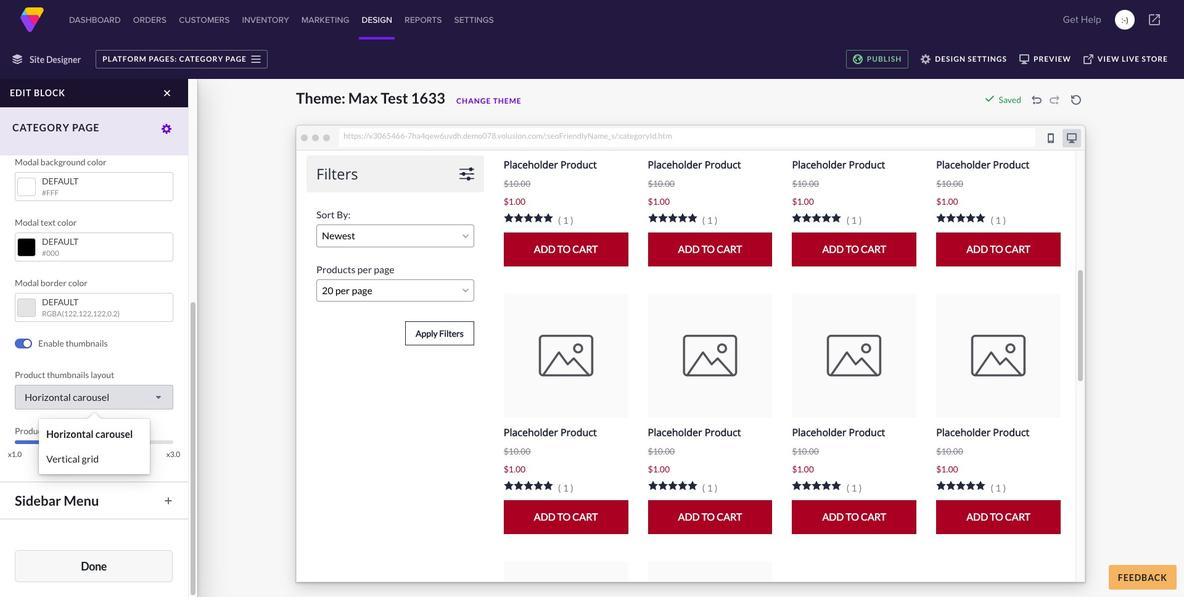 Task type: describe. For each thing, give the bounding box(es) containing it.
designer
[[46, 54, 81, 64]]

edit block
[[10, 88, 65, 98]]

https://v3065466-7ha4qew6uvdh.demo078.volusion.com/:seofriendlyname_s/:categoryid.htm
[[344, 131, 672, 141]]

dashboard link
[[67, 0, 123, 39]]

view live store
[[1098, 54, 1168, 64]]

category inside button
[[179, 54, 223, 64]]

change theme
[[456, 96, 522, 105]]

theme: max test 1633
[[296, 89, 445, 107]]

sidebar element
[[0, 0, 197, 597]]

saved image
[[985, 94, 995, 104]]

horizontal carousel button
[[15, 385, 173, 410]]

view
[[1098, 54, 1120, 64]]

block
[[34, 88, 65, 98]]

default #000
[[42, 236, 79, 258]]

modal border color
[[15, 278, 88, 288]]

color right the hover
[[111, 96, 130, 107]]

site
[[30, 54, 45, 64]]

marketing
[[302, 14, 349, 26]]

:-)
[[1122, 14, 1129, 26]]

horizontal carousel link
[[42, 422, 147, 447]]

https://v3065466-
[[344, 131, 408, 141]]

design settings button
[[915, 50, 1013, 68]]

menu
[[64, 492, 99, 509]]

slider inside sidebar element
[[49, 437, 59, 447]]

default rgba(255,255,255,0.7)
[[42, 115, 120, 137]]

max
[[348, 89, 378, 107]]

rgba(255,255,255,0.7)
[[42, 128, 120, 137]]

x1.0
[[8, 450, 22, 459]]

x3.0
[[166, 450, 180, 459]]

text
[[41, 217, 56, 228]]

reports button
[[402, 0, 444, 39]]

horizontal carousel for horizontal carousel button
[[25, 391, 109, 403]]

product for product thumbnails layout
[[15, 369, 45, 380]]

toggle
[[15, 96, 39, 107]]

:-) link
[[1115, 10, 1135, 30]]

vertical grid link
[[42, 447, 147, 471]]

get help link
[[1059, 7, 1105, 32]]

design
[[362, 14, 392, 26]]

inventory button
[[240, 0, 292, 39]]

color for modal background color
[[87, 157, 107, 167]]

horizontal carousel for the horizontal carousel link
[[46, 428, 133, 440]]

)
[[1126, 14, 1129, 26]]

page inside button
[[226, 54, 247, 64]]

product name font size
[[15, 426, 101, 436]]

edit
[[10, 88, 32, 98]]

orders button
[[131, 0, 169, 39]]

done
[[81, 559, 107, 573]]

horizontal for horizontal carousel button
[[25, 391, 71, 403]]

color for modal border color
[[68, 278, 88, 288]]

volusion-logo link
[[20, 7, 44, 32]]

vertical grid
[[46, 453, 99, 464]]

reports
[[405, 14, 442, 26]]

sidebar menu
[[15, 492, 99, 509]]

theme:
[[296, 89, 346, 107]]

border
[[41, 278, 67, 288]]

get
[[1063, 12, 1079, 27]]

site designer
[[30, 54, 81, 64]]

name
[[47, 426, 68, 436]]

live
[[1122, 54, 1140, 64]]

sidebar
[[15, 492, 61, 509]]

dashboard image
[[20, 7, 44, 32]]

dashboard
[[69, 14, 121, 26]]

default for modal border color
[[42, 297, 79, 307]]

sidebar menu button
[[9, 490, 179, 511]]

horizontal for the horizontal carousel link
[[46, 428, 94, 440]]

thumbnails for product
[[47, 369, 89, 380]]

rgba(122,122,122,0.2)
[[42, 309, 120, 318]]

background for modal
[[41, 157, 86, 167]]

size
[[87, 426, 101, 436]]

test
[[381, 89, 408, 107]]

layout
[[91, 369, 114, 380]]

product thumbnails layout
[[15, 369, 114, 380]]

design
[[935, 54, 966, 64]]

get help
[[1063, 12, 1102, 27]]

design settings
[[935, 54, 1007, 64]]



Task type: vqa. For each thing, say whether or not it's contained in the screenshot.
Horizontal carousel button
yes



Task type: locate. For each thing, give the bounding box(es) containing it.
default rgba(122,122,122,0.2)
[[42, 297, 120, 318]]

background
[[41, 96, 86, 107], [41, 157, 86, 167]]

1 horizontal spatial category
[[179, 54, 223, 64]]

carousel up vertical grid link
[[95, 428, 133, 440]]

product left name
[[15, 426, 45, 436]]

category page
[[12, 122, 100, 133]]

enable thumbnails
[[38, 338, 108, 349]]

help
[[1081, 12, 1102, 27]]

3 modal from the top
[[15, 278, 39, 288]]

2 modal from the top
[[15, 217, 39, 228]]

design button
[[359, 0, 395, 39]]

color
[[111, 96, 130, 107], [87, 157, 107, 167], [57, 217, 77, 228], [68, 278, 88, 288]]

1 vertical spatial product
[[15, 426, 45, 436]]

default down the border
[[42, 297, 79, 307]]

saved
[[999, 94, 1021, 105]]

customers button
[[176, 0, 232, 39]]

color down the rgba(255,255,255,0.7)
[[87, 157, 107, 167]]

view live store button
[[1077, 50, 1174, 68]]

category right pages:
[[179, 54, 223, 64]]

category down toggle
[[12, 122, 70, 133]]

default up #fff
[[42, 176, 79, 186]]

default for modal text color
[[42, 236, 79, 247]]

2 default from the top
[[42, 176, 79, 186]]

settings
[[454, 14, 494, 26]]

1 vertical spatial carousel
[[95, 428, 133, 440]]

2 vertical spatial modal
[[15, 278, 39, 288]]

1 vertical spatial background
[[41, 157, 86, 167]]

modal for modal border color
[[15, 278, 39, 288]]

0 vertical spatial product
[[15, 369, 45, 380]]

:-
[[1122, 14, 1126, 26]]

store
[[1142, 54, 1168, 64]]

horizontal
[[25, 391, 71, 403], [46, 428, 94, 440]]

page down the hover
[[72, 122, 100, 133]]

1 vertical spatial horizontal carousel
[[46, 428, 133, 440]]

product for product name font size
[[15, 426, 45, 436]]

modal text color
[[15, 217, 77, 228]]

customers
[[179, 14, 230, 26]]

0 vertical spatial carousel
[[73, 391, 109, 403]]

default for modal background color
[[42, 176, 79, 186]]

carousel for the horizontal carousel link
[[95, 428, 133, 440]]

horizontal carousel up grid
[[46, 428, 133, 440]]

0 horizontal spatial page
[[72, 122, 100, 133]]

0 vertical spatial page
[[226, 54, 247, 64]]

0 vertical spatial thumbnails
[[66, 338, 108, 349]]

4 default from the top
[[42, 297, 79, 307]]

horizontal carousel inside the horizontal carousel link
[[46, 428, 133, 440]]

carousel down layout
[[73, 391, 109, 403]]

1 modal from the top
[[15, 157, 39, 167]]

7ha4qew6uvdh.demo078.volusion.com/:seofriendlyname_s/:categoryid.htm
[[408, 131, 672, 141]]

#fff
[[42, 188, 59, 197]]

default down toggle background hover color
[[42, 115, 79, 126]]

color right the border
[[68, 278, 88, 288]]

1 product from the top
[[15, 369, 45, 380]]

0 vertical spatial background
[[41, 96, 86, 107]]

0 vertical spatial horizontal
[[25, 391, 71, 403]]

#000
[[42, 249, 59, 258]]

category
[[179, 54, 223, 64], [12, 122, 70, 133]]

color right text
[[57, 217, 77, 228]]

modal left text
[[15, 217, 39, 228]]

inventory
[[242, 14, 289, 26]]

0 vertical spatial modal
[[15, 157, 39, 167]]

1 vertical spatial thumbnails
[[47, 369, 89, 380]]

preview
[[1034, 54, 1071, 64]]

modal down category page
[[15, 157, 39, 167]]

modal left the border
[[15, 278, 39, 288]]

carousel for horizontal carousel button
[[73, 391, 109, 403]]

enable
[[38, 338, 64, 349]]

page
[[226, 54, 247, 64], [72, 122, 100, 133]]

horizontal inside button
[[25, 391, 71, 403]]

preview button
[[1013, 50, 1077, 68]]

platform pages: category page
[[103, 54, 247, 64]]

product
[[15, 369, 45, 380], [15, 426, 45, 436]]

default for toggle background hover color
[[42, 115, 79, 126]]

color for modal text color
[[57, 217, 77, 228]]

font
[[69, 426, 85, 436]]

done button
[[15, 550, 173, 582]]

1633
[[411, 89, 445, 107]]

2 product from the top
[[15, 426, 45, 436]]

publish button
[[846, 50, 909, 68]]

thumbnails for enable
[[66, 338, 108, 349]]

carousel
[[73, 391, 109, 403], [95, 428, 133, 440]]

modal background color
[[15, 157, 107, 167]]

menu containing horizontal carousel
[[39, 419, 150, 474]]

feedback
[[1118, 572, 1168, 583]]

product down the enable
[[15, 369, 45, 380]]

1 vertical spatial modal
[[15, 217, 39, 228]]

page inside sidebar element
[[72, 122, 100, 133]]

carousel inside button
[[73, 391, 109, 403]]

slider
[[49, 437, 59, 447]]

1 vertical spatial category
[[12, 122, 70, 133]]

1 vertical spatial page
[[72, 122, 100, 133]]

pages:
[[149, 54, 177, 64]]

publish
[[867, 54, 902, 64]]

settings
[[968, 54, 1007, 64]]

toggle background hover color
[[15, 96, 130, 107]]

1 default from the top
[[42, 115, 79, 126]]

background up 'default #fff'
[[41, 157, 86, 167]]

modal for modal background color
[[15, 157, 39, 167]]

default up #000
[[42, 236, 79, 247]]

3 default from the top
[[42, 236, 79, 247]]

horizontal carousel down product thumbnails layout
[[25, 391, 109, 403]]

feedback button
[[1109, 565, 1177, 590]]

horizontal carousel inside horizontal carousel button
[[25, 391, 109, 403]]

modal for modal text color
[[15, 217, 39, 228]]

modal
[[15, 157, 39, 167], [15, 217, 39, 228], [15, 278, 39, 288]]

menu
[[39, 419, 150, 474]]

0 vertical spatial horizontal carousel
[[25, 391, 109, 403]]

background for toggle
[[41, 96, 86, 107]]

thumbnails down rgba(122,122,122,0.2)
[[66, 338, 108, 349]]

marketing button
[[299, 0, 352, 39]]

grid
[[82, 453, 99, 464]]

background up category page
[[41, 96, 86, 107]]

hover
[[88, 96, 109, 107]]

thumbnails down enable thumbnails
[[47, 369, 89, 380]]

0 vertical spatial category
[[179, 54, 223, 64]]

vertical
[[46, 453, 80, 464]]

default #fff
[[42, 176, 79, 197]]

default inside default rgba(122,122,122,0.2)
[[42, 297, 79, 307]]

theme
[[493, 96, 522, 105]]

orders
[[133, 14, 167, 26]]

platform pages: category page button
[[96, 50, 268, 68]]

0 horizontal spatial category
[[12, 122, 70, 133]]

default
[[42, 115, 79, 126], [42, 176, 79, 186], [42, 236, 79, 247], [42, 297, 79, 307]]

change
[[456, 96, 491, 105]]

platform
[[103, 54, 147, 64]]

thumbnails
[[66, 338, 108, 349], [47, 369, 89, 380]]

1 horizontal spatial page
[[226, 54, 247, 64]]

1 vertical spatial horizontal
[[46, 428, 94, 440]]

default inside default rgba(255,255,255,0.7)
[[42, 115, 79, 126]]

settings button
[[452, 0, 496, 39]]

page down inventory
[[226, 54, 247, 64]]

category inside sidebar element
[[12, 122, 70, 133]]



